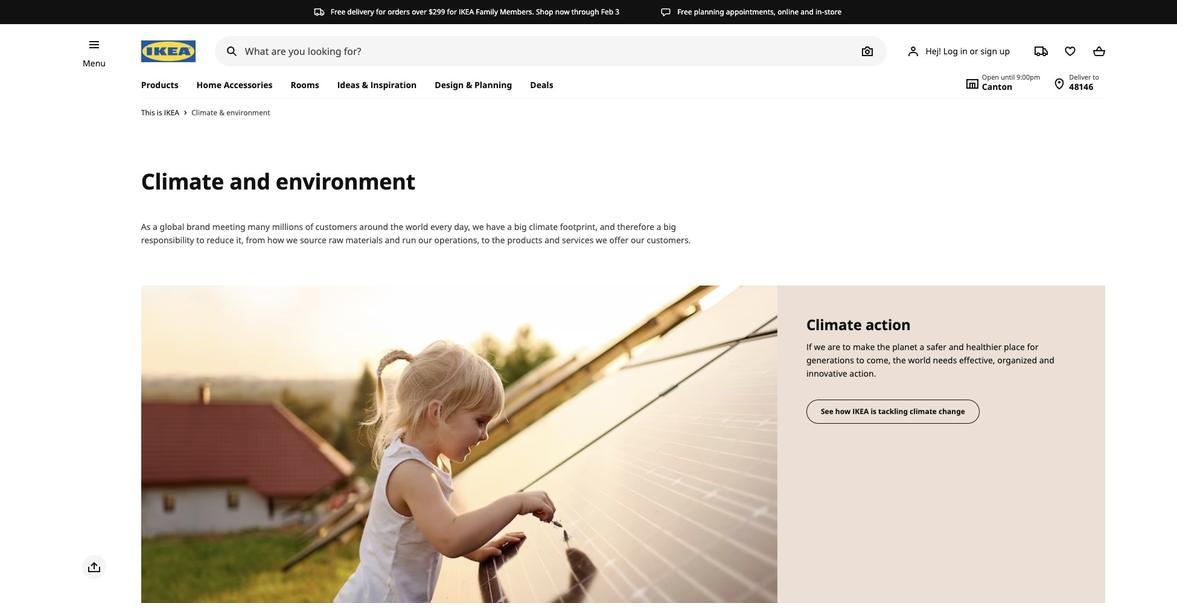 Task type: vqa. For each thing, say whether or not it's contained in the screenshot.
the online
yes



Task type: describe. For each thing, give the bounding box(es) containing it.
we inside if we are to make the planet a safer and healthier place for generations to come, the world needs effective, organized and innovative action.
[[814, 341, 826, 352]]

see
[[821, 406, 834, 416]]

2 big from the left
[[664, 221, 676, 232]]

48146
[[1069, 81, 1094, 92]]

offer
[[610, 234, 629, 246]]

the up come,
[[877, 341, 890, 352]]

climate action
[[807, 315, 911, 334]]

customers.
[[647, 234, 691, 246]]

therefore
[[617, 221, 655, 232]]

delivery
[[347, 7, 374, 17]]

materials
[[346, 234, 383, 246]]

9:00pm
[[1017, 72, 1040, 82]]

how inside as a global brand meeting many millions of customers around the world every day, we have a big climate footprint, and therefore a big responsibility to reduce it, from how we source raw materials and run our operations, to the products and services we offer our customers.
[[267, 234, 284, 246]]

to right are in the bottom of the page
[[843, 341, 851, 352]]

up
[[1000, 45, 1010, 57]]

1 big from the left
[[514, 221, 527, 232]]

design
[[435, 79, 464, 91]]

for inside if we are to make the planet a safer and healthier place for generations to come, the world needs effective, organized and innovative action.
[[1027, 341, 1039, 352]]

in
[[960, 45, 968, 57]]

in-
[[816, 7, 824, 17]]

action
[[866, 315, 911, 334]]

healthier
[[966, 341, 1002, 352]]

organized
[[998, 354, 1037, 366]]

innovative
[[807, 367, 847, 379]]

open until 9:00pm canton
[[982, 72, 1040, 92]]

rooms link
[[282, 72, 328, 98]]

place
[[1004, 341, 1025, 352]]

orders
[[388, 7, 410, 17]]

feb
[[601, 7, 614, 17]]

deliver to 48146
[[1069, 72, 1099, 92]]

we right the day,
[[473, 221, 484, 232]]

around
[[359, 221, 388, 232]]

see how ikea is tackling climate change
[[821, 406, 965, 416]]

ikea for see how ikea is tackling climate change
[[853, 406, 869, 416]]

accessories
[[224, 79, 273, 91]]

design & planning
[[435, 79, 512, 91]]

global
[[160, 221, 184, 232]]

and up needs
[[949, 341, 964, 352]]

now
[[555, 7, 570, 17]]

a up customers.
[[657, 221, 662, 232]]

ideas
[[337, 79, 360, 91]]

we left offer
[[596, 234, 607, 246]]

1 our from the left
[[418, 234, 432, 246]]

sign
[[981, 45, 997, 57]]

meeting
[[212, 221, 246, 232]]

the up run
[[390, 221, 403, 232]]

every
[[430, 221, 452, 232]]

this is ikea link
[[141, 108, 179, 118]]

online
[[778, 7, 799, 17]]

hej!
[[926, 45, 941, 57]]

climate for climate & environment
[[192, 107, 217, 118]]

deals
[[530, 79, 553, 91]]

world inside if we are to make the planet a safer and healthier place for generations to come, the world needs effective, organized and innovative action.
[[908, 354, 931, 366]]

ideas & inspiration
[[337, 79, 417, 91]]

run
[[402, 234, 416, 246]]

a young child with blonde hair runs a grass seed head across the surface of a solar panel while outside in the evening sun. image
[[141, 286, 778, 603]]

climate inside button
[[910, 406, 937, 416]]

customers
[[316, 221, 357, 232]]

how inside see how ikea is tackling climate change button
[[836, 406, 851, 416]]

deliver
[[1069, 72, 1091, 82]]

until
[[1001, 72, 1015, 82]]

rooms
[[291, 79, 319, 91]]

of
[[305, 221, 313, 232]]

as
[[141, 221, 151, 232]]

climate & environment
[[192, 107, 270, 118]]

climate for climate action
[[807, 315, 862, 334]]

canton
[[982, 81, 1013, 92]]

come,
[[867, 354, 891, 366]]

if we are to make the planet a safer and healthier place for generations to come, the world needs effective, organized and innovative action.
[[807, 341, 1055, 379]]

home
[[197, 79, 222, 91]]

climate and environment
[[141, 167, 416, 196]]

world inside as a global brand meeting many millions of customers around the world every day, we have a big climate footprint, and therefore a big responsibility to reduce it, from how we source raw materials and run our operations, to the products and services we offer our customers.
[[406, 221, 428, 232]]

action.
[[850, 367, 876, 379]]

and up many on the left top
[[230, 167, 270, 196]]

and up offer
[[600, 221, 615, 232]]

services
[[562, 234, 594, 246]]

needs
[[933, 354, 957, 366]]

free planning appointments, online and in-store link
[[661, 7, 842, 18]]



Task type: locate. For each thing, give the bounding box(es) containing it.
ikea right this
[[164, 108, 179, 118]]

big up customers.
[[664, 221, 676, 232]]

free delivery for orders over $299 for ikea family members. shop now through feb 3
[[331, 7, 620, 17]]

design & planning link
[[426, 72, 521, 98]]

a right "have"
[[507, 221, 512, 232]]

home accessories
[[197, 79, 273, 91]]

0 horizontal spatial for
[[376, 7, 386, 17]]

appointments,
[[726, 7, 776, 17]]

members.
[[500, 7, 534, 17]]

0 vertical spatial ikea
[[459, 7, 474, 17]]

2 horizontal spatial for
[[1027, 341, 1039, 352]]

big
[[514, 221, 527, 232], [664, 221, 676, 232]]

& down home accessories link
[[219, 107, 225, 118]]

see how ikea is tackling climate change button
[[807, 399, 980, 424]]

ikea
[[459, 7, 474, 17], [164, 108, 179, 118], [853, 406, 869, 416]]

our
[[418, 234, 432, 246], [631, 234, 645, 246]]

0 vertical spatial climate
[[529, 221, 558, 232]]

1 vertical spatial climate
[[141, 167, 224, 196]]

climate up products on the left of the page
[[529, 221, 558, 232]]

hej! log in or sign up
[[926, 45, 1010, 57]]

0 vertical spatial climate
[[192, 107, 217, 118]]

free left delivery
[[331, 7, 346, 17]]

climate down home
[[192, 107, 217, 118]]

we down millions
[[286, 234, 298, 246]]

0 vertical spatial how
[[267, 234, 284, 246]]

0 horizontal spatial our
[[418, 234, 432, 246]]

products
[[507, 234, 543, 246]]

millions
[[272, 221, 303, 232]]

make
[[853, 341, 875, 352]]

log
[[943, 45, 958, 57]]

2 vertical spatial ikea
[[853, 406, 869, 416]]

1 vertical spatial climate
[[910, 406, 937, 416]]

operations,
[[434, 234, 479, 246]]

0 horizontal spatial world
[[406, 221, 428, 232]]

how down millions
[[267, 234, 284, 246]]

from
[[246, 234, 265, 246]]

0 horizontal spatial climate
[[529, 221, 558, 232]]

2 horizontal spatial &
[[466, 79, 472, 91]]

& for design
[[466, 79, 472, 91]]

& right design
[[466, 79, 472, 91]]

& right ideas
[[362, 79, 368, 91]]

environment for climate and environment
[[276, 167, 416, 196]]

responsibility
[[141, 234, 194, 246]]

1 vertical spatial ikea
[[164, 108, 179, 118]]

free left planning
[[677, 7, 692, 17]]

free for free planning appointments, online and in-store
[[677, 7, 692, 17]]

through
[[572, 7, 599, 17]]

0 horizontal spatial how
[[267, 234, 284, 246]]

we
[[473, 221, 484, 232], [286, 234, 298, 246], [596, 234, 607, 246], [814, 341, 826, 352]]

for left orders
[[376, 7, 386, 17]]

home accessories link
[[188, 72, 282, 98]]

change
[[939, 406, 965, 416]]

planning
[[694, 7, 724, 17]]

is left tackling
[[871, 406, 877, 416]]

world down the planet in the right of the page
[[908, 354, 931, 366]]

the down the planet in the right of the page
[[893, 354, 906, 366]]

family
[[476, 7, 498, 17]]

climate inside as a global brand meeting many millions of customers around the world every day, we have a big climate footprint, and therefore a big responsibility to reduce it, from how we source raw materials and run our operations, to the products and services we offer our customers.
[[529, 221, 558, 232]]

ikea left family
[[459, 7, 474, 17]]

1 horizontal spatial environment
[[276, 167, 416, 196]]

environment
[[226, 107, 270, 118], [276, 167, 416, 196]]

reduce
[[207, 234, 234, 246]]

menu
[[83, 57, 106, 69]]

a right 'as'
[[153, 221, 158, 232]]

our right run
[[418, 234, 432, 246]]

and left in- on the top
[[801, 7, 814, 17]]

ikea left tackling
[[853, 406, 869, 416]]

0 horizontal spatial big
[[514, 221, 527, 232]]

world up run
[[406, 221, 428, 232]]

big up products on the left of the page
[[514, 221, 527, 232]]

ikea logotype, go to start page image
[[141, 40, 195, 62]]

and right organized
[[1040, 354, 1055, 366]]

are
[[828, 341, 841, 352]]

to inside deliver to 48146
[[1093, 72, 1099, 82]]

a
[[153, 221, 158, 232], [507, 221, 512, 232], [657, 221, 662, 232], [920, 341, 925, 352]]

raw
[[329, 234, 343, 246]]

free
[[331, 7, 346, 17], [677, 7, 692, 17]]

tackling
[[879, 406, 908, 416]]

effective,
[[959, 354, 995, 366]]

1 horizontal spatial world
[[908, 354, 931, 366]]

& for climate
[[219, 107, 225, 118]]

3
[[615, 7, 620, 17]]

1 horizontal spatial is
[[871, 406, 877, 416]]

shop
[[536, 7, 553, 17]]

0 horizontal spatial is
[[157, 108, 162, 118]]

generations
[[807, 354, 854, 366]]

None search field
[[215, 36, 887, 66]]

ikea for this is ikea
[[164, 108, 179, 118]]

is inside button
[[871, 406, 877, 416]]

day,
[[454, 221, 470, 232]]

2 free from the left
[[677, 7, 692, 17]]

the down "have"
[[492, 234, 505, 246]]

store
[[824, 7, 842, 17]]

footprint,
[[560, 221, 598, 232]]

0 horizontal spatial &
[[219, 107, 225, 118]]

over
[[412, 7, 427, 17]]

free planning appointments, online and in-store
[[677, 7, 842, 17]]

1 vertical spatial how
[[836, 406, 851, 416]]

free delivery for orders over $299 for ikea family members. shop now through feb 3 link
[[314, 7, 620, 18]]

0 horizontal spatial environment
[[226, 107, 270, 118]]

safer
[[927, 341, 947, 352]]

2 vertical spatial climate
[[807, 315, 862, 334]]

products link
[[141, 72, 188, 98]]

1 horizontal spatial free
[[677, 7, 692, 17]]

to down brand
[[196, 234, 205, 246]]

1 vertical spatial environment
[[276, 167, 416, 196]]

climate up are in the bottom of the page
[[807, 315, 862, 334]]

how right the see
[[836, 406, 851, 416]]

2 horizontal spatial ikea
[[853, 406, 869, 416]]

how
[[267, 234, 284, 246], [836, 406, 851, 416]]

planet
[[892, 341, 918, 352]]

environment for climate & environment
[[226, 107, 270, 118]]

1 free from the left
[[331, 7, 346, 17]]

many
[[248, 221, 270, 232]]

for right place
[[1027, 341, 1039, 352]]

inspiration
[[370, 79, 417, 91]]

to up action.
[[856, 354, 865, 366]]

Search by product text field
[[215, 36, 887, 66]]

climate for climate and environment
[[141, 167, 224, 196]]

environment up customers on the top left of the page
[[276, 167, 416, 196]]

1 horizontal spatial big
[[664, 221, 676, 232]]

climate
[[529, 221, 558, 232], [910, 406, 937, 416]]

1 horizontal spatial how
[[836, 406, 851, 416]]

$299
[[429, 7, 445, 17]]

0 vertical spatial world
[[406, 221, 428, 232]]

and
[[801, 7, 814, 17], [230, 167, 270, 196], [600, 221, 615, 232], [385, 234, 400, 246], [545, 234, 560, 246], [949, 341, 964, 352], [1040, 354, 1055, 366]]

1 horizontal spatial &
[[362, 79, 368, 91]]

& for ideas
[[362, 79, 368, 91]]

0 vertical spatial environment
[[226, 107, 270, 118]]

products
[[141, 79, 178, 91]]

1 vertical spatial world
[[908, 354, 931, 366]]

a inside if we are to make the planet a safer and healthier place for generations to come, the world needs effective, organized and innovative action.
[[920, 341, 925, 352]]

0 horizontal spatial ikea
[[164, 108, 179, 118]]

free for free delivery for orders over $299 for ikea family members. shop now through feb 3
[[331, 7, 346, 17]]

a left safer
[[920, 341, 925, 352]]

planning
[[475, 79, 512, 91]]

the
[[390, 221, 403, 232], [492, 234, 505, 246], [877, 341, 890, 352], [893, 354, 906, 366]]

if
[[807, 341, 812, 352]]

0 horizontal spatial free
[[331, 7, 346, 17]]

ideas & inspiration link
[[328, 72, 426, 98]]

as a global brand meeting many millions of customers around the world every day, we have a big climate footprint, and therefore a big responsibility to reduce it, from how we source raw materials and run our operations, to the products and services we offer our customers.
[[141, 221, 691, 246]]

to right deliver
[[1093, 72, 1099, 82]]

1 horizontal spatial our
[[631, 234, 645, 246]]

is
[[157, 108, 162, 118], [871, 406, 877, 416]]

deals link
[[521, 72, 562, 98]]

for right "$299"
[[447, 7, 457, 17]]

our down therefore
[[631, 234, 645, 246]]

it,
[[236, 234, 244, 246]]

and left services
[[545, 234, 560, 246]]

1 vertical spatial is
[[871, 406, 877, 416]]

and left run
[[385, 234, 400, 246]]

climate left change
[[910, 406, 937, 416]]

open
[[982, 72, 999, 82]]

is right this
[[157, 108, 162, 118]]

this
[[141, 108, 155, 118]]

world
[[406, 221, 428, 232], [908, 354, 931, 366]]

climate
[[192, 107, 217, 118], [141, 167, 224, 196], [807, 315, 862, 334]]

ikea inside button
[[853, 406, 869, 416]]

hej! log in or sign up link
[[892, 39, 1025, 63]]

1 horizontal spatial climate
[[910, 406, 937, 416]]

have
[[486, 221, 505, 232]]

source
[[300, 234, 327, 246]]

climate up the global
[[141, 167, 224, 196]]

2 our from the left
[[631, 234, 645, 246]]

menu button
[[83, 57, 106, 70]]

we right if
[[814, 341, 826, 352]]

1 horizontal spatial ikea
[[459, 7, 474, 17]]

to
[[1093, 72, 1099, 82], [196, 234, 205, 246], [482, 234, 490, 246], [843, 341, 851, 352], [856, 354, 865, 366]]

0 vertical spatial is
[[157, 108, 162, 118]]

for
[[376, 7, 386, 17], [447, 7, 457, 17], [1027, 341, 1039, 352]]

1 horizontal spatial for
[[447, 7, 457, 17]]

environment down accessories
[[226, 107, 270, 118]]

to down "have"
[[482, 234, 490, 246]]



